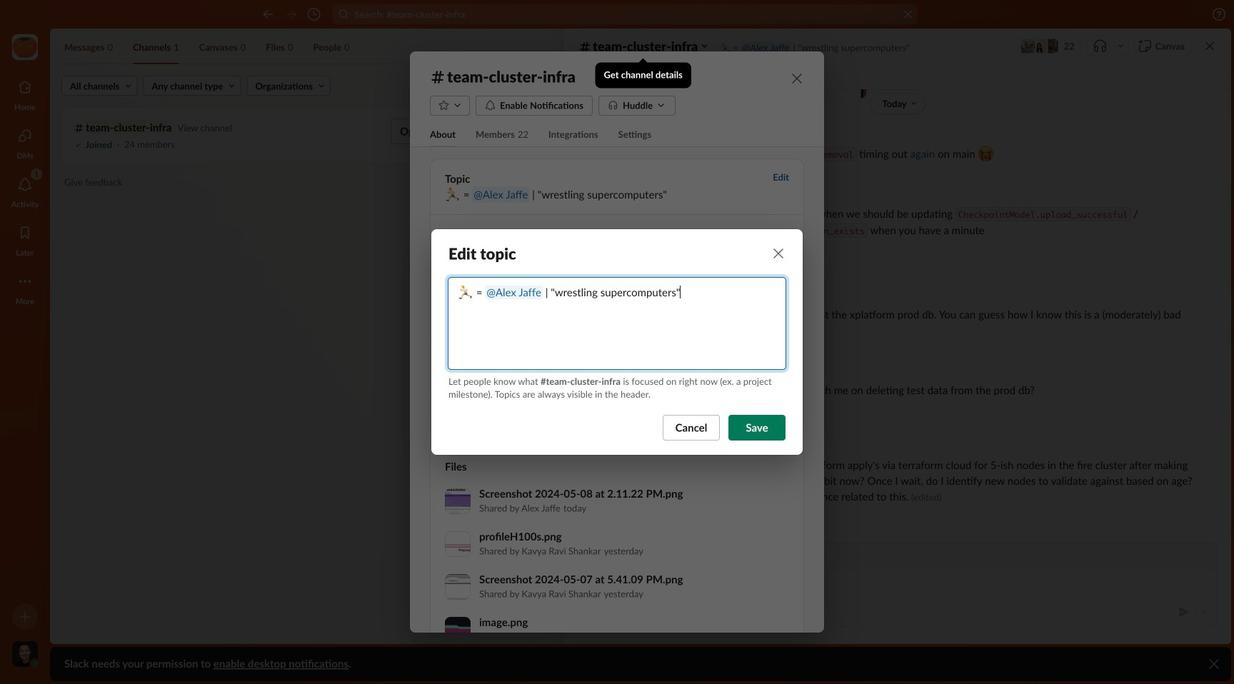 Task type: vqa. For each thing, say whether or not it's contained in the screenshot.
tab list within the Details for channel #team-cluster-infra dialog
yes



Task type: locate. For each thing, give the bounding box(es) containing it.
persimmon tab panel
[[0, 0, 1234, 684]]

0 vertical spatial view theo spears's profile image
[[579, 193, 604, 219]]

close image inside primary view actions 'toolbar'
[[1203, 39, 1217, 53]]

0 vertical spatial close image
[[1203, 39, 1217, 53]]

1 horizontal spatial screenshot 2024-05-08 at 2.11.22 pm.png image
[[611, 0, 866, 98]]

1 vertical spatial close image
[[771, 246, 786, 261]]

channel team-cluster-infra dialog
[[564, 0, 1234, 644]]

team-cluster-infra (channel) list
[[564, 0, 1231, 549]]

screenshot 2024-05-08 at 2.11.22 pm.png image
[[611, 0, 866, 98], [445, 488, 471, 514]]

reactions group
[[610, 104, 1217, 124], [610, 164, 1217, 184], [610, 241, 1217, 261], [610, 341, 1217, 361]]

1 vertical spatial screenshot 2024-05-08 at 2.11.22 pm.png image
[[445, 488, 471, 514]]

2 reactions group from the top
[[610, 164, 1217, 184]]

search type tab list
[[59, 30, 513, 64]]

bell o image
[[18, 177, 32, 191]]

view theo spears's profile image
[[579, 294, 604, 319]]

group inside "about" tab panel
[[430, 158, 804, 435]]

about tab panel
[[410, 147, 860, 684]]

control strip toolbar
[[0, 604, 50, 684]]

channels list
[[61, 76, 553, 189]]

filter by toolbar
[[61, 76, 464, 96]]

alert inside search tab panel
[[50, 647, 1231, 681]]

:crying blood: image
[[978, 146, 994, 161]]

:+1: image
[[616, 107, 627, 119]]

0 vertical spatial screenshot 2024-05-08 at 2.11.22 pm.png image
[[611, 0, 866, 98]]

0 horizontal spatial screenshot 2024-05-08 at 2.11.22 pm.png image
[[445, 488, 471, 514]]

1 horizontal spatial close image
[[1203, 39, 1217, 53]]

profileh100s.png image
[[445, 531, 471, 557]]

chevron medium down image
[[452, 97, 463, 113]]

1 reactions group from the top
[[610, 104, 1217, 124]]

image image
[[1021, 39, 1035, 53], [1033, 39, 1047, 53], [1044, 39, 1058, 53], [610, 264, 627, 281], [630, 264, 647, 281]]

:house: image
[[708, 406, 719, 418]]

active image
[[28, 657, 42, 671]]

view theo spears's profile image
[[579, 193, 604, 219], [579, 369, 604, 395]]

alert
[[50, 647, 1231, 681]]

screenshot 2024-05-08 at 2.11.22 pm.png image inside 5 shared files list
[[445, 488, 471, 514]]

tab list inside the details for channel #team-cluster-infra dialog
[[410, 121, 824, 147]]

1 view theo spears's profile image from the top
[[579, 193, 604, 219]]

1 vertical spatial view theo spears's profile image
[[579, 369, 604, 395]]

chevron medium down image
[[656, 97, 667, 113]]

persimmon image
[[12, 34, 38, 60]]

0 horizontal spatial close image
[[771, 246, 786, 261]]

close image
[[1203, 39, 1217, 53], [771, 246, 786, 261]]

tab list
[[410, 121, 824, 147]]

5 shared files list
[[431, 480, 804, 684]]

group
[[430, 158, 804, 435]]



Task type: describe. For each thing, give the bounding box(es) containing it.
show history image
[[307, 7, 321, 21]]

primary view actions toolbar
[[564, 29, 1231, 64]]

screenshot 2024-05-07 at 5.41.09 pm.png image
[[445, 574, 471, 600]]

add reaction... image
[[649, 106, 663, 120]]

composer actions toolbar
[[579, 598, 1216, 626]]

:runner: image
[[445, 186, 461, 202]]

4 reactions group from the top
[[610, 341, 1217, 361]]

start huddle in team-cluster-infra image
[[1093, 39, 1108, 53]]

headphones image
[[608, 97, 619, 113]]

star o image
[[439, 99, 449, 112]]

edit topic dialog
[[431, 229, 803, 455]]

forward in history image
[[284, 7, 298, 21]]

ci failures image
[[639, 71, 650, 82]]

screenshot 2024-05-08 at 2.11.22 pm.png image inside team-cluster-infra (channel) list
[[611, 0, 866, 98]]

image.png image
[[445, 617, 471, 643]]

details for channel #team-cluster-infra dialog
[[410, 51, 860, 684]]

Message to team-cluster-infra text field
[[579, 571, 1216, 598]]

view bryan silverthorn's profile image
[[579, 133, 604, 159]]

more options image
[[1116, 41, 1127, 51]]

close image inside edit topic dialog
[[771, 246, 786, 261]]

3 reactions group from the top
[[610, 241, 1217, 261]]

ci failures element
[[655, 70, 699, 83]]

check small image
[[74, 138, 83, 152]]

dismiss image
[[1207, 657, 1221, 671]]

bell o image
[[485, 97, 496, 113]]

Edit channel topic text field
[[449, 279, 785, 369]]

back in history image
[[261, 7, 275, 21]]

persimmon tab list
[[6, 69, 44, 311]]

search tab panel
[[0, 0, 1234, 684]]

help image
[[1212, 7, 1226, 21]]

view alex jaffe's profile image
[[579, 444, 604, 470]]

2 view theo spears's profile image from the top
[[579, 369, 604, 395]]

history navigation toolbar
[[0, 0, 1234, 29]]

clear search image
[[903, 9, 914, 20]]

:runner: image
[[720, 42, 731, 53]]

close image
[[790, 71, 804, 86]]

runner emoji image
[[458, 284, 474, 300]]



